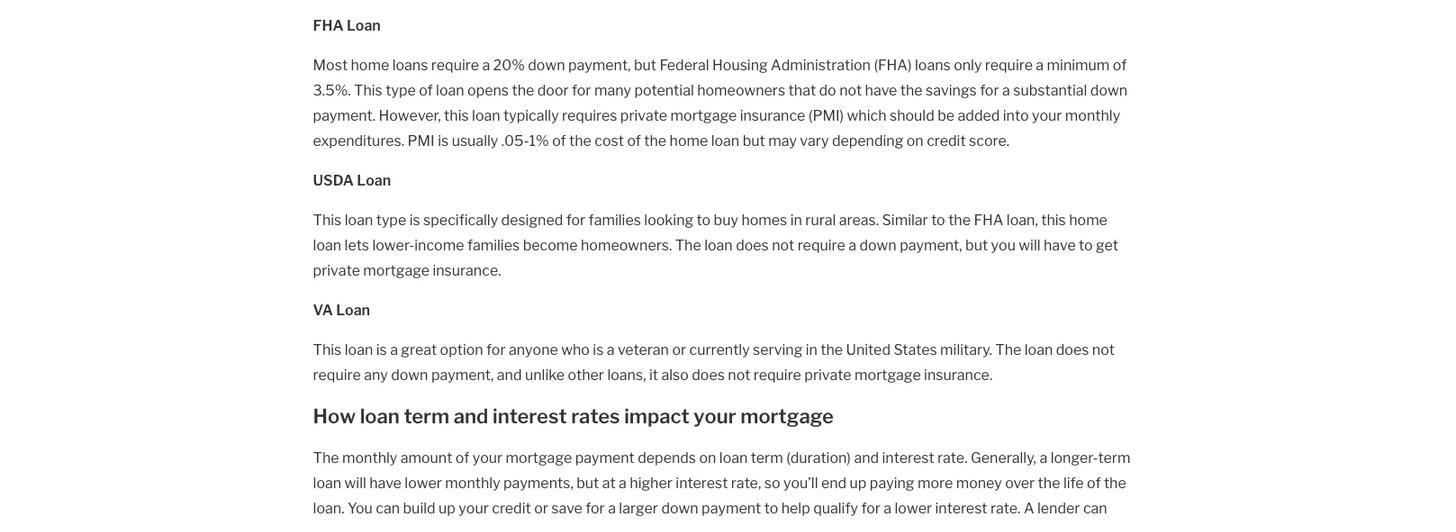Task type: describe. For each thing, give the bounding box(es) containing it.
(fha)
[[874, 56, 912, 73]]

lower-
[[372, 236, 415, 254]]

save
[[551, 499, 583, 517]]

expenditures.
[[313, 132, 405, 149]]

anyone
[[509, 340, 558, 358]]

loan down buy
[[705, 236, 733, 254]]

minimum
[[1047, 56, 1110, 73]]

the inside this loan type is specifically designed for families looking to buy homes in rural areas. similar to the fha loan, this home loan lets lower-income families become homeowners. the loan does not require a down payment, but you will have to get private mortgage insurance.
[[949, 211, 971, 228]]

is right 'who'
[[593, 340, 604, 358]]

interest left rate
[[874, 524, 926, 526]]

loan down any
[[360, 404, 400, 428]]

this inside 'most home loans require a 20% down payment, but federal housing administration (fha) loans only require a minimum of 3.5%. this type of loan opens the door for many potential homeowners that do not have the savings for a substantial down payment. however, this loan typically requires private mortgage insurance (pmi) which should be added into your monthly expenditures. pmi is usually .05-1% of the cost of the home loan but may vary depending on credit score.'
[[444, 106, 469, 124]]

over
[[1005, 474, 1035, 491]]

most home loans require a 20% down payment, but federal housing administration (fha) loans only require a minimum of 3.5%. this type of loan opens the door for many potential homeowners that do not have the savings for a substantial down payment. however, this loan typically requires private mortgage insurance (pmi) which should be added into your monthly expenditures. pmi is usually .05-1% of the cost of the home loan but may vary depending on credit score.
[[313, 56, 1128, 149]]

usually
[[452, 132, 498, 149]]

administration
[[771, 56, 871, 73]]

the left life
[[1038, 474, 1061, 491]]

insurance. inside this loan is a great option for anyone who is a veteran or currently serving in the united states military. the loan does not require any down payment, and unlike other loans, it also does not require private mortgage insurance.
[[924, 366, 993, 383]]

for up affordability,
[[586, 499, 605, 517]]

the up 'typically'
[[512, 81, 534, 99]]

loans,
[[607, 366, 646, 383]]

income
[[415, 236, 464, 254]]

require up opens
[[431, 56, 479, 73]]

mortgage down "payments,"
[[481, 524, 548, 526]]

amount
[[401, 449, 452, 466]]

potential
[[635, 81, 694, 99]]

states
[[894, 340, 937, 358]]

credit inside the monthly amount of your mortgage payment depends on loan term (duration) and interest rate. generally, a longer-term loan will have lower monthly payments, but at a higher interest rate, so you'll end up paying more money over the life of the loan. you can build up your credit or save for a larger down payment to help qualify for a lower interest rate. a lender can also help determine your mortgage affordability, and present the best loan term and interest rate for your home.
[[492, 499, 531, 517]]

end
[[821, 474, 847, 491]]

requires
[[562, 106, 617, 124]]

option
[[440, 340, 483, 358]]

interest down the 'depends'
[[676, 474, 728, 491]]

0 horizontal spatial fha
[[313, 16, 344, 34]]

home.
[[1015, 524, 1057, 526]]

this loan is a great option for anyone who is a veteran or currently serving in the united states military. the loan does not require any down payment, and unlike other loans, it also does not require private mortgage insurance.
[[313, 340, 1115, 383]]

paying
[[870, 474, 915, 491]]

2 loans from the left
[[915, 56, 951, 73]]

vary
[[800, 132, 829, 149]]

and up paying
[[854, 449, 879, 466]]

veteran
[[618, 340, 669, 358]]

the right cost
[[644, 132, 667, 149]]

is inside this loan type is specifically designed for families looking to buy homes in rural areas. similar to the fha loan, this home loan lets lower-income families become homeowners. the loan does not require a down payment, but you will have to get private mortgage insurance.
[[410, 211, 420, 228]]

who
[[561, 340, 590, 358]]

pmi
[[408, 132, 435, 149]]

va loan
[[313, 301, 370, 318]]

monthly inside 'most home loans require a 20% down payment, but federal housing administration (fha) loans only require a minimum of 3.5%. this type of loan opens the door for many potential homeowners that do not have the savings for a substantial down payment. however, this loan typically requires private mortgage insurance (pmi) which should be added into your monthly expenditures. pmi is usually .05-1% of the cost of the home loan but may vary depending on credit score.'
[[1065, 106, 1121, 124]]

build
[[403, 499, 436, 517]]

have inside the monthly amount of your mortgage payment depends on loan term (duration) and interest rate. generally, a longer-term loan will have lower monthly payments, but at a higher interest rate, so you'll end up paying more money over the life of the loan. you can build up your credit or save for a larger down payment to help qualify for a lower interest rate. a lender can also help determine your mortgage affordability, and present the best loan term and interest rate for your home.
[[369, 474, 402, 491]]

only
[[954, 56, 982, 73]]

20%
[[493, 56, 525, 73]]

a down paying
[[884, 499, 892, 517]]

mortgage up "payments,"
[[506, 449, 572, 466]]

loan for va loan
[[336, 301, 370, 318]]

typically
[[504, 106, 559, 124]]

require inside this loan type is specifically designed for families looking to buy homes in rural areas. similar to the fha loan, this home loan lets lower-income families become homeowners. the loan does not require a down payment, but you will have to get private mortgage insurance.
[[798, 236, 846, 254]]

1 horizontal spatial monthly
[[445, 474, 500, 491]]

your down this loan is a great option for anyone who is a veteran or currently serving in the united states military. the loan does not require any down payment, and unlike other loans, it also does not require private mortgage insurance.
[[694, 404, 737, 428]]

savings
[[926, 81, 977, 99]]

for inside this loan type is specifically designed for families looking to buy homes in rural areas. similar to the fha loan, this home loan lets lower-income families become homeowners. the loan does not require a down payment, but you will have to get private mortgage insurance.
[[566, 211, 586, 228]]

loan up any
[[345, 340, 373, 358]]

1 vertical spatial families
[[467, 236, 520, 254]]

a right at
[[619, 474, 627, 491]]

1 vertical spatial does
[[1056, 340, 1089, 358]]

of right life
[[1087, 474, 1101, 491]]

depends
[[638, 449, 696, 466]]

opens
[[468, 81, 509, 99]]

you
[[991, 236, 1016, 254]]

is inside 'most home loans require a 20% down payment, but federal housing administration (fha) loans only require a minimum of 3.5%. this type of loan opens the door for many potential homeowners that do not have the savings for a substantial down payment. however, this loan typically requires private mortgage insurance (pmi) which should be added into your monthly expenditures. pmi is usually .05-1% of the cost of the home loan but may vary depending on credit score.'
[[438, 132, 449, 149]]

payment, inside this loan type is specifically designed for families looking to buy homes in rural areas. similar to the fha loan, this home loan lets lower-income families become homeowners. the loan does not require a down payment, but you will have to get private mortgage insurance.
[[900, 236, 963, 254]]

a down at
[[608, 499, 616, 517]]

2 can from the left
[[1083, 499, 1108, 517]]

should
[[890, 106, 935, 124]]

to left buy
[[697, 211, 711, 228]]

generally,
[[971, 449, 1037, 466]]

for inside this loan is a great option for anyone who is a veteran or currently serving in the united states military. the loan does not require any down payment, and unlike other loans, it also does not require private mortgage insurance.
[[486, 340, 506, 358]]

.05-
[[501, 132, 529, 149]]

best
[[746, 524, 776, 526]]

also inside this loan is a great option for anyone who is a veteran or currently serving in the united states military. the loan does not require any down payment, and unlike other loans, it also does not require private mortgage insurance.
[[661, 366, 689, 383]]

to inside the monthly amount of your mortgage payment depends on loan term (duration) and interest rate. generally, a longer-term loan will have lower monthly payments, but at a higher interest rate, so you'll end up paying more money over the life of the loan. you can build up your credit or save for a larger down payment to help qualify for a lower interest rate. a lender can also help determine your mortgage affordability, and present the best loan term and interest rate for your home.
[[764, 499, 778, 517]]

any
[[364, 366, 388, 383]]

for up requires at the left top
[[572, 81, 591, 99]]

2 vertical spatial does
[[692, 366, 725, 383]]

so
[[764, 474, 780, 491]]

the right life
[[1104, 474, 1127, 491]]

to right "similar"
[[931, 211, 945, 228]]

does inside this loan type is specifically designed for families looking to buy homes in rural areas. similar to the fha loan, this home loan lets lower-income families become homeowners. the loan does not require a down payment, but you will have to get private mortgage insurance.
[[736, 236, 769, 254]]

a up substantial
[[1036, 56, 1044, 73]]

a
[[1024, 499, 1034, 517]]

the inside this loan is a great option for anyone who is a veteran or currently serving in the united states military. the loan does not require any down payment, and unlike other loans, it also does not require private mortgage insurance.
[[996, 340, 1022, 358]]

loan down homeowners
[[711, 132, 740, 149]]

the up 'should'
[[900, 81, 923, 99]]

this loan type is specifically designed for families looking to buy homes in rural areas. similar to the fha loan, this home loan lets lower-income families become homeowners. the loan does not require a down payment, but you will have to get private mortgage insurance.
[[313, 211, 1119, 279]]

loan up loan.
[[313, 474, 341, 491]]

and down the option
[[454, 404, 489, 428]]

0 horizontal spatial home
[[351, 56, 389, 73]]

usda
[[313, 171, 354, 189]]

in inside this loan type is specifically designed for families looking to buy homes in rural areas. similar to the fha loan, this home loan lets lower-income families become homeowners. the loan does not require a down payment, but you will have to get private mortgage insurance.
[[791, 211, 802, 228]]

loan.
[[313, 499, 345, 517]]

of right minimum
[[1113, 56, 1127, 73]]

down up door
[[528, 56, 565, 73]]

your left home. on the bottom
[[982, 524, 1012, 526]]

your right build
[[459, 499, 489, 517]]

1 vertical spatial monthly
[[342, 449, 397, 466]]

loan for fha loan
[[347, 16, 381, 34]]

loan,
[[1007, 211, 1038, 228]]

mortgage inside 'most home loans require a 20% down payment, but federal housing administration (fha) loans only require a minimum of 3.5%. this type of loan opens the door for many potential homeowners that do not have the savings for a substantial down payment. however, this loan typically requires private mortgage insurance (pmi) which should be added into your monthly expenditures. pmi is usually .05-1% of the cost of the home loan but may vary depending on credit score.'
[[671, 106, 737, 124]]

private inside this loan is a great option for anyone who is a veteran or currently serving in the united states military. the loan does not require any down payment, and unlike other loans, it also does not require private mortgage insurance.
[[805, 366, 852, 383]]

1 vertical spatial help
[[344, 524, 372, 526]]

impact
[[624, 404, 690, 428]]

loan down opens
[[472, 106, 500, 124]]

type inside 'most home loans require a 20% down payment, but federal housing administration (fha) loans only require a minimum of 3.5%. this type of loan opens the door for many potential homeowners that do not have the savings for a substantial down payment. however, this loan typically requires private mortgage insurance (pmi) which should be added into your monthly expenditures. pmi is usually .05-1% of the cost of the home loan but may vary depending on credit score.'
[[386, 81, 416, 99]]

the inside this loan type is specifically designed for families looking to buy homes in rural areas. similar to the fha loan, this home loan lets lower-income families become homeowners. the loan does not require a down payment, but you will have to get private mortgage insurance.
[[675, 236, 701, 254]]

1 vertical spatial rate.
[[991, 499, 1021, 517]]

looking
[[644, 211, 694, 228]]

payments,
[[504, 474, 574, 491]]

longer-
[[1051, 449, 1098, 466]]

the left best
[[720, 524, 743, 526]]

for down paying
[[861, 499, 881, 517]]

0 vertical spatial rate.
[[938, 449, 968, 466]]

not inside 'most home loans require a 20% down payment, but federal housing administration (fha) loans only require a minimum of 3.5%. this type of loan opens the door for many potential homeowners that do not have the savings for a substantial down payment. however, this loan typically requires private mortgage insurance (pmi) which should be added into your monthly expenditures. pmi is usually .05-1% of the cost of the home loan but may vary depending on credit score.'
[[840, 81, 862, 99]]

a left 20%
[[482, 56, 490, 73]]

rate,
[[731, 474, 761, 491]]

1 horizontal spatial up
[[850, 474, 867, 491]]

how
[[313, 404, 356, 428]]

your inside 'most home loans require a 20% down payment, but federal housing administration (fha) loans only require a minimum of 3.5%. this type of loan opens the door for many potential homeowners that do not have the savings for a substantial down payment. however, this loan typically requires private mortgage insurance (pmi) which should be added into your monthly expenditures. pmi is usually .05-1% of the cost of the home loan but may vary depending on credit score.'
[[1032, 106, 1062, 124]]

a left 'longer-'
[[1040, 449, 1048, 466]]

may
[[768, 132, 797, 149]]

you'll
[[784, 474, 818, 491]]

life
[[1064, 474, 1084, 491]]

rural
[[806, 211, 836, 228]]

but left may
[[743, 132, 765, 149]]

0 vertical spatial payment
[[575, 449, 635, 466]]

currently
[[690, 340, 750, 358]]

interest down unlike
[[493, 404, 567, 428]]

of right amount
[[456, 449, 469, 466]]

payment.
[[313, 106, 376, 124]]

qualify
[[813, 499, 858, 517]]

for up added
[[980, 81, 999, 99]]

most
[[313, 56, 348, 73]]

great
[[401, 340, 437, 358]]

usda loan
[[313, 171, 391, 189]]

substantial
[[1014, 81, 1088, 99]]

a inside this loan type is specifically designed for families looking to buy homes in rural areas. similar to the fha loan, this home loan lets lower-income families become homeowners. the loan does not require a down payment, but you will have to get private mortgage insurance.
[[849, 236, 857, 254]]

be
[[938, 106, 955, 124]]

for right rate
[[959, 524, 979, 526]]

loan for usda loan
[[357, 171, 391, 189]]

a up the into
[[1003, 81, 1010, 99]]

1%
[[529, 132, 549, 149]]

3.5%.
[[313, 81, 351, 99]]

fha loan
[[313, 16, 381, 34]]

a up loans,
[[607, 340, 615, 358]]

other
[[568, 366, 604, 383]]

loan right best
[[779, 524, 807, 526]]

specifically
[[423, 211, 498, 228]]

but inside this loan type is specifically designed for families looking to buy homes in rural areas. similar to the fha loan, this home loan lets lower-income families become homeowners. the loan does not require a down payment, but you will have to get private mortgage insurance.
[[966, 236, 988, 254]]

become
[[523, 236, 578, 254]]

this for is
[[313, 340, 342, 358]]

(pmi)
[[809, 106, 844, 124]]



Task type: vqa. For each thing, say whether or not it's contained in the screenshot.
the leftmost the monthly
yes



Task type: locate. For each thing, give the bounding box(es) containing it.
the inside this loan is a great option for anyone who is a veteran or currently serving in the united states military. the loan does not require any down payment, and unlike other loans, it also does not require private mortgage insurance.
[[821, 340, 843, 358]]

loan
[[436, 81, 464, 99], [472, 106, 500, 124], [711, 132, 740, 149], [345, 211, 373, 228], [313, 236, 341, 254], [705, 236, 733, 254], [345, 340, 373, 358], [1025, 340, 1053, 358], [360, 404, 400, 428], [720, 449, 748, 466], [313, 474, 341, 491], [779, 524, 807, 526]]

or down "payments,"
[[534, 499, 548, 517]]

loan up rate, on the bottom
[[720, 449, 748, 466]]

the
[[512, 81, 534, 99], [900, 81, 923, 99], [569, 132, 592, 149], [644, 132, 667, 149], [949, 211, 971, 228], [821, 340, 843, 358], [1038, 474, 1061, 491], [1104, 474, 1127, 491], [720, 524, 743, 526]]

money
[[956, 474, 1002, 491]]

on inside 'most home loans require a 20% down payment, but federal housing administration (fha) loans only require a minimum of 3.5%. this type of loan opens the door for many potential homeowners that do not have the savings for a substantial down payment. however, this loan typically requires private mortgage insurance (pmi) which should be added into your monthly expenditures. pmi is usually .05-1% of the cost of the home loan but may vary depending on credit score.'
[[907, 132, 924, 149]]

can down life
[[1083, 499, 1108, 517]]

loan up lets
[[345, 211, 373, 228]]

loan right va
[[336, 301, 370, 318]]

0 vertical spatial private
[[620, 106, 668, 124]]

payment, down the option
[[431, 366, 494, 383]]

this inside 'most home loans require a 20% down payment, but federal housing administration (fha) loans only require a minimum of 3.5%. this type of loan opens the door for many potential homeowners that do not have the savings for a substantial down payment. however, this loan typically requires private mortgage insurance (pmi) which should be added into your monthly expenditures. pmi is usually .05-1% of the cost of the home loan but may vary depending on credit score.'
[[354, 81, 383, 99]]

the
[[675, 236, 701, 254], [996, 340, 1022, 358], [313, 449, 339, 466]]

many
[[594, 81, 631, 99]]

1 vertical spatial private
[[313, 261, 360, 279]]

1 horizontal spatial credit
[[927, 132, 966, 149]]

2 vertical spatial monthly
[[445, 474, 500, 491]]

1 vertical spatial loan
[[357, 171, 391, 189]]

can
[[376, 499, 400, 517], [1083, 499, 1108, 517]]

higher
[[630, 474, 673, 491]]

0 horizontal spatial up
[[439, 499, 456, 517]]

fha
[[313, 16, 344, 34], [974, 211, 1004, 228]]

homes
[[742, 211, 787, 228]]

will inside this loan type is specifically designed for families looking to buy homes in rural areas. similar to the fha loan, this home loan lets lower-income families become homeowners. the loan does not require a down payment, but you will have to get private mortgage insurance.
[[1019, 236, 1041, 254]]

1 horizontal spatial lower
[[895, 499, 932, 517]]

the inside the monthly amount of your mortgage payment depends on loan term (duration) and interest rate. generally, a longer-term loan will have lower monthly payments, but at a higher interest rate, so you'll end up paying more money over the life of the loan. you can build up your credit or save for a larger down payment to help qualify for a lower interest rate. a lender can also help determine your mortgage affordability, and present the best loan term and interest rate for your home.
[[313, 449, 339, 466]]

for
[[572, 81, 591, 99], [980, 81, 999, 99], [566, 211, 586, 228], [486, 340, 506, 358], [586, 499, 605, 517], [861, 499, 881, 517], [959, 524, 979, 526]]

the down looking
[[675, 236, 701, 254]]

or
[[672, 340, 686, 358], [534, 499, 548, 517]]

payment, inside 'most home loans require a 20% down payment, but federal housing administration (fha) loans only require a minimum of 3.5%. this type of loan opens the door for many potential homeowners that do not have the savings for a substantial down payment. however, this loan typically requires private mortgage insurance (pmi) which should be added into your monthly expenditures. pmi is usually .05-1% of the cost of the home loan but may vary depending on credit score.'
[[568, 56, 631, 73]]

1 vertical spatial lower
[[895, 499, 932, 517]]

2 vertical spatial private
[[805, 366, 852, 383]]

the monthly amount of your mortgage payment depends on loan term (duration) and interest rate. generally, a longer-term loan will have lower monthly payments, but at a higher interest rate, so you'll end up paying more money over the life of the loan. you can build up your credit or save for a larger down payment to help qualify for a lower interest rate. a lender can also help determine your mortgage affordability, and present the best loan term and interest rate for your home.
[[313, 449, 1131, 526]]

have left get on the right of the page
[[1044, 236, 1076, 254]]

type
[[386, 81, 416, 99], [376, 211, 406, 228]]

the down requires at the left top
[[569, 132, 592, 149]]

1 vertical spatial insurance.
[[924, 366, 993, 383]]

and inside this loan is a great option for anyone who is a veteran or currently serving in the united states military. the loan does not require any down payment, and unlike other loans, it also does not require private mortgage insurance.
[[497, 366, 522, 383]]

on right the 'depends'
[[699, 449, 716, 466]]

home up get on the right of the page
[[1069, 211, 1108, 228]]

loans up however,
[[392, 56, 428, 73]]

is right pmi
[[438, 132, 449, 149]]

into
[[1003, 106, 1029, 124]]

0 horizontal spatial payment,
[[431, 366, 494, 383]]

1 can from the left
[[376, 499, 400, 517]]

mortgage inside this loan type is specifically designed for families looking to buy homes in rural areas. similar to the fha loan, this home loan lets lower-income families become homeowners. the loan does not require a down payment, but you will have to get private mortgage insurance.
[[363, 261, 430, 279]]

rate. up more
[[938, 449, 968, 466]]

0 vertical spatial the
[[675, 236, 701, 254]]

1 loans from the left
[[392, 56, 428, 73]]

2 vertical spatial home
[[1069, 211, 1108, 228]]

insurance. inside this loan type is specifically designed for families looking to buy homes in rural areas. similar to the fha loan, this home loan lets lower-income families become homeowners. the loan does not require a down payment, but you will have to get private mortgage insurance.
[[433, 261, 501, 279]]

2 horizontal spatial monthly
[[1065, 106, 1121, 124]]

1 horizontal spatial payment
[[702, 499, 761, 517]]

mortgage inside this loan is a great option for anyone who is a veteran or currently serving in the united states military. the loan does not require any down payment, and unlike other loans, it also does not require private mortgage insurance.
[[855, 366, 921, 383]]

0 vertical spatial fha
[[313, 16, 344, 34]]

mortgage down homeowners
[[671, 106, 737, 124]]

this
[[444, 106, 469, 124], [1041, 211, 1066, 228]]

mortgage down united
[[855, 366, 921, 383]]

term
[[404, 404, 450, 428], [751, 449, 783, 466], [1098, 449, 1131, 466], [810, 524, 843, 526]]

or inside this loan is a great option for anyone who is a veteran or currently serving in the united states military. the loan does not require any down payment, and unlike other loans, it also does not require private mortgage insurance.
[[672, 340, 686, 358]]

areas.
[[839, 211, 879, 228]]

insurance. down "military."
[[924, 366, 993, 383]]

which
[[847, 106, 887, 124]]

1 vertical spatial on
[[699, 449, 716, 466]]

0 horizontal spatial lower
[[405, 474, 442, 491]]

this inside this loan type is specifically designed for families looking to buy homes in rural areas. similar to the fha loan, this home loan lets lower-income families become homeowners. the loan does not require a down payment, but you will have to get private mortgage insurance.
[[1041, 211, 1066, 228]]

1 horizontal spatial does
[[736, 236, 769, 254]]

1 horizontal spatial private
[[620, 106, 668, 124]]

mortgage down lower-
[[363, 261, 430, 279]]

private inside this loan type is specifically designed for families looking to buy homes in rural areas. similar to the fha loan, this home loan lets lower-income families become homeowners. the loan does not require a down payment, but you will have to get private mortgage insurance.
[[313, 261, 360, 279]]

down inside this loan is a great option for anyone who is a veteran or currently serving in the united states military. the loan does not require any down payment, and unlike other loans, it also does not require private mortgage insurance.
[[391, 366, 428, 383]]

payment down rate, on the bottom
[[702, 499, 761, 517]]

payment up at
[[575, 449, 635, 466]]

affordability,
[[551, 524, 634, 526]]

0 vertical spatial families
[[589, 211, 641, 228]]

0 vertical spatial insurance.
[[433, 261, 501, 279]]

0 horizontal spatial this
[[444, 106, 469, 124]]

this inside this loan is a great option for anyone who is a veteran or currently serving in the united states military. the loan does not require any down payment, and unlike other loans, it also does not require private mortgage insurance.
[[313, 340, 342, 358]]

not inside this loan type is specifically designed for families looking to buy homes in rural areas. similar to the fha loan, this home loan lets lower-income families become homeowners. the loan does not require a down payment, but you will have to get private mortgage insurance.
[[772, 236, 795, 254]]

1 vertical spatial also
[[313, 524, 340, 526]]

is up lower-
[[410, 211, 420, 228]]

(duration)
[[786, 449, 851, 466]]

1 horizontal spatial can
[[1083, 499, 1108, 517]]

on
[[907, 132, 924, 149], [699, 449, 716, 466]]

0 horizontal spatial insurance.
[[433, 261, 501, 279]]

down down 'great'
[[391, 366, 428, 383]]

0 vertical spatial in
[[791, 211, 802, 228]]

interest
[[493, 404, 567, 428], [882, 449, 935, 466], [676, 474, 728, 491], [935, 499, 988, 517], [874, 524, 926, 526]]

1 vertical spatial in
[[806, 340, 818, 358]]

2 vertical spatial have
[[369, 474, 402, 491]]

1 horizontal spatial rate.
[[991, 499, 1021, 517]]

1 horizontal spatial fha
[[974, 211, 1004, 228]]

or right the veteran
[[672, 340, 686, 358]]

the down how
[[313, 449, 339, 466]]

private down lets
[[313, 261, 360, 279]]

0 horizontal spatial have
[[369, 474, 402, 491]]

0 vertical spatial monthly
[[1065, 106, 1121, 124]]

1 vertical spatial payment,
[[900, 236, 963, 254]]

on inside the monthly amount of your mortgage payment depends on loan term (duration) and interest rate. generally, a longer-term loan will have lower monthly payments, but at a higher interest rate, so you'll end up paying more money over the life of the loan. you can build up your credit or save for a larger down payment to help qualify for a lower interest rate. a lender can also help determine your mortgage affordability, and present the best loan term and interest rate for your home.
[[699, 449, 716, 466]]

va
[[313, 301, 333, 318]]

0 vertical spatial lower
[[405, 474, 442, 491]]

larger
[[619, 499, 658, 517]]

determine
[[375, 524, 445, 526]]

1 horizontal spatial help
[[782, 499, 810, 517]]

loan left opens
[[436, 81, 464, 99]]

home down potential
[[670, 132, 708, 149]]

type inside this loan type is specifically designed for families looking to buy homes in rural areas. similar to the fha loan, this home loan lets lower-income families become homeowners. the loan does not require a down payment, but you will have to get private mortgage insurance.
[[376, 211, 406, 228]]

1 vertical spatial this
[[1041, 211, 1066, 228]]

0 horizontal spatial monthly
[[342, 449, 397, 466]]

this inside this loan type is specifically designed for families looking to buy homes in rural areas. similar to the fha loan, this home loan lets lower-income families become homeowners. the loan does not require a down payment, but you will have to get private mortgage insurance.
[[313, 211, 342, 228]]

the right "similar"
[[949, 211, 971, 228]]

lower
[[405, 474, 442, 491], [895, 499, 932, 517]]

monthly down amount
[[445, 474, 500, 491]]

similar
[[882, 211, 928, 228]]

insurance. down income at the top of page
[[433, 261, 501, 279]]

2 horizontal spatial have
[[1044, 236, 1076, 254]]

insurance
[[740, 106, 806, 124]]

loan left lets
[[313, 236, 341, 254]]

mortgage up '(duration)'
[[741, 404, 834, 428]]

buy
[[714, 211, 739, 228]]

payment, down "similar"
[[900, 236, 963, 254]]

this up payment.
[[354, 81, 383, 99]]

1 vertical spatial up
[[439, 499, 456, 517]]

united
[[846, 340, 891, 358]]

your
[[1032, 106, 1062, 124], [694, 404, 737, 428], [473, 449, 503, 466], [459, 499, 489, 517], [448, 524, 478, 526], [982, 524, 1012, 526]]

a left 'great'
[[390, 340, 398, 358]]

military.
[[940, 340, 993, 358]]

0 vertical spatial or
[[672, 340, 686, 358]]

help down 'you'
[[344, 524, 372, 526]]

will inside the monthly amount of your mortgage payment depends on loan term (duration) and interest rate. generally, a longer-term loan will have lower monthly payments, but at a higher interest rate, so you'll end up paying more money over the life of the loan. you can build up your credit or save for a larger down payment to help qualify for a lower interest rate. a lender can also help determine your mortgage affordability, and present the best loan term and interest rate for your home.
[[345, 474, 366, 491]]

0 horizontal spatial on
[[699, 449, 716, 466]]

this for type
[[313, 211, 342, 228]]

rate. left a
[[991, 499, 1021, 517]]

your right determine
[[448, 524, 478, 526]]

families down specifically
[[467, 236, 520, 254]]

0 horizontal spatial private
[[313, 261, 360, 279]]

0 vertical spatial up
[[850, 474, 867, 491]]

require right only
[[985, 56, 1033, 73]]

that
[[789, 81, 816, 99]]

1 vertical spatial will
[[345, 474, 366, 491]]

1 vertical spatial payment
[[702, 499, 761, 517]]

lender
[[1038, 499, 1080, 517]]

this down va
[[313, 340, 342, 358]]

but left you
[[966, 236, 988, 254]]

do
[[819, 81, 837, 99]]

have inside this loan type is specifically designed for families looking to buy homes in rural areas. similar to the fha loan, this home loan lets lower-income families become homeowners. the loan does not require a down payment, but you will have to get private mortgage insurance.
[[1044, 236, 1076, 254]]

of right the 1%
[[552, 132, 566, 149]]

1 vertical spatial or
[[534, 499, 548, 517]]

1 horizontal spatial in
[[806, 340, 818, 358]]

insurance.
[[433, 261, 501, 279], [924, 366, 993, 383]]

or inside the monthly amount of your mortgage payment depends on loan term (duration) and interest rate. generally, a longer-term loan will have lower monthly payments, but at a higher interest rate, so you'll end up paying more money over the life of the loan. you can build up your credit or save for a larger down payment to help qualify for a lower interest rate. a lender can also help determine your mortgage affordability, and present the best loan term and interest rate for your home.
[[534, 499, 548, 517]]

1 vertical spatial type
[[376, 211, 406, 228]]

on down 'should'
[[907, 132, 924, 149]]

have inside 'most home loans require a 20% down payment, but federal housing administration (fha) loans only require a minimum of 3.5%. this type of loan opens the door for many potential homeowners that do not have the savings for a substantial down payment. however, this loan typically requires private mortgage insurance (pmi) which should be added into your monthly expenditures. pmi is usually .05-1% of the cost of the home loan but may vary depending on credit score.'
[[865, 81, 897, 99]]

loans up savings
[[915, 56, 951, 73]]

more
[[918, 474, 953, 491]]

1 horizontal spatial families
[[589, 211, 641, 228]]

at
[[602, 474, 616, 491]]

0 vertical spatial this
[[444, 106, 469, 124]]

0 vertical spatial payment,
[[568, 56, 631, 73]]

home
[[351, 56, 389, 73], [670, 132, 708, 149], [1069, 211, 1108, 228]]

private down united
[[805, 366, 852, 383]]

to left get on the right of the page
[[1079, 236, 1093, 254]]

housing
[[712, 56, 768, 73]]

1 vertical spatial have
[[1044, 236, 1076, 254]]

mortgage
[[671, 106, 737, 124], [363, 261, 430, 279], [855, 366, 921, 383], [741, 404, 834, 428], [506, 449, 572, 466], [481, 524, 548, 526]]

in inside this loan is a great option for anyone who is a veteran or currently serving in the united states military. the loan does not require any down payment, and unlike other loans, it also does not require private mortgage insurance.
[[806, 340, 818, 358]]

down inside the monthly amount of your mortgage payment depends on loan term (duration) and interest rate. generally, a longer-term loan will have lower monthly payments, but at a higher interest rate, so you'll end up paying more money over the life of the loan. you can build up your credit or save for a larger down payment to help qualify for a lower interest rate. a lender can also help determine your mortgage affordability, and present the best loan term and interest rate for your home.
[[662, 499, 699, 517]]

2 horizontal spatial home
[[1069, 211, 1108, 228]]

2 horizontal spatial payment,
[[900, 236, 963, 254]]

but up potential
[[634, 56, 657, 73]]

rates
[[571, 404, 620, 428]]

have down (fha)
[[865, 81, 897, 99]]

homeowners
[[697, 81, 786, 99]]

get
[[1096, 236, 1119, 254]]

0 horizontal spatial or
[[534, 499, 548, 517]]

0 vertical spatial have
[[865, 81, 897, 99]]

this down usda
[[313, 211, 342, 228]]

0 vertical spatial home
[[351, 56, 389, 73]]

but inside the monthly amount of your mortgage payment depends on loan term (duration) and interest rate. generally, a longer-term loan will have lower monthly payments, but at a higher interest rate, so you'll end up paying more money over the life of the loan. you can build up your credit or save for a larger down payment to help qualify for a lower interest rate. a lender can also help determine your mortgage affordability, and present the best loan term and interest rate for your home.
[[577, 474, 599, 491]]

unlike
[[525, 366, 565, 383]]

1 horizontal spatial will
[[1019, 236, 1041, 254]]

0 horizontal spatial does
[[692, 366, 725, 383]]

interest up paying
[[882, 449, 935, 466]]

loan right usda
[[357, 171, 391, 189]]

2 vertical spatial the
[[313, 449, 339, 466]]

2 vertical spatial payment,
[[431, 366, 494, 383]]

0 horizontal spatial rate.
[[938, 449, 968, 466]]

2 vertical spatial this
[[313, 340, 342, 358]]

require down serving
[[754, 366, 802, 383]]

0 vertical spatial on
[[907, 132, 924, 149]]

down
[[528, 56, 565, 73], [1091, 81, 1128, 99], [860, 236, 897, 254], [391, 366, 428, 383], [662, 499, 699, 517]]

1 horizontal spatial payment,
[[568, 56, 631, 73]]

can right 'you'
[[376, 499, 400, 517]]

federal
[[660, 56, 709, 73]]

rate
[[929, 524, 956, 526]]

help
[[782, 499, 810, 517], [344, 524, 372, 526]]

0 horizontal spatial credit
[[492, 499, 531, 517]]

designed
[[501, 211, 563, 228]]

families up the homeowners.
[[589, 211, 641, 228]]

0 horizontal spatial in
[[791, 211, 802, 228]]

and down larger
[[637, 524, 662, 526]]

down inside this loan type is specifically designed for families looking to buy homes in rural areas. similar to the fha loan, this home loan lets lower-income families become homeowners. the loan does not require a down payment, but you will have to get private mortgage insurance.
[[860, 236, 897, 254]]

0 vertical spatial loan
[[347, 16, 381, 34]]

1 vertical spatial home
[[670, 132, 708, 149]]

fha inside this loan type is specifically designed for families looking to buy homes in rural areas. similar to the fha loan, this home loan lets lower-income families become homeowners. the loan does not require a down payment, but you will have to get private mortgage insurance.
[[974, 211, 1004, 228]]

down down minimum
[[1091, 81, 1128, 99]]

your right amount
[[473, 449, 503, 466]]

interest up rate
[[935, 499, 988, 517]]

it
[[649, 366, 658, 383]]

1 horizontal spatial also
[[661, 366, 689, 383]]

credit inside 'most home loans require a 20% down payment, but federal housing administration (fha) loans only require a minimum of 3.5%. this type of loan opens the door for many potential homeowners that do not have the savings for a substantial down payment. however, this loan typically requires private mortgage insurance (pmi) which should be added into your monthly expenditures. pmi is usually .05-1% of the cost of the home loan but may vary depending on credit score.'
[[927, 132, 966, 149]]

private down potential
[[620, 106, 668, 124]]

1 horizontal spatial home
[[670, 132, 708, 149]]

but
[[634, 56, 657, 73], [743, 132, 765, 149], [966, 236, 988, 254], [577, 474, 599, 491]]

1 horizontal spatial loans
[[915, 56, 951, 73]]

private inside 'most home loans require a 20% down payment, but federal housing administration (fha) loans only require a minimum of 3.5%. this type of loan opens the door for many potential homeowners that do not have the savings for a substantial down payment. however, this loan typically requires private mortgage insurance (pmi) which should be added into your monthly expenditures. pmi is usually .05-1% of the cost of the home loan but may vary depending on credit score.'
[[620, 106, 668, 124]]

1 horizontal spatial on
[[907, 132, 924, 149]]

for right the option
[[486, 340, 506, 358]]

is up any
[[376, 340, 387, 358]]

added
[[958, 106, 1000, 124]]

loan up most
[[347, 16, 381, 34]]

0 vertical spatial does
[[736, 236, 769, 254]]

0 vertical spatial will
[[1019, 236, 1041, 254]]

0 horizontal spatial will
[[345, 474, 366, 491]]

home inside this loan type is specifically designed for families looking to buy homes in rural areas. similar to the fha loan, this home loan lets lower-income families become homeowners. the loan does not require a down payment, but you will have to get private mortgage insurance.
[[1069, 211, 1108, 228]]

lower down amount
[[405, 474, 442, 491]]

1 vertical spatial the
[[996, 340, 1022, 358]]

also inside the monthly amount of your mortgage payment depends on loan term (duration) and interest rate. generally, a longer-term loan will have lower monthly payments, but at a higher interest rate, so you'll end up paying more money over the life of the loan. you can build up your credit or save for a larger down payment to help qualify for a lower interest rate. a lender can also help determine your mortgage affordability, and present the best loan term and interest rate for your home.
[[313, 524, 340, 526]]

0 horizontal spatial also
[[313, 524, 340, 526]]

cost
[[595, 132, 624, 149]]

payment,
[[568, 56, 631, 73], [900, 236, 963, 254], [431, 366, 494, 383]]

in right serving
[[806, 340, 818, 358]]

monthly
[[1065, 106, 1121, 124], [342, 449, 397, 466], [445, 474, 500, 491]]

of right cost
[[627, 132, 641, 149]]

this up usually on the left of page
[[444, 106, 469, 124]]

a down areas.
[[849, 236, 857, 254]]

2 horizontal spatial private
[[805, 366, 852, 383]]

1 vertical spatial credit
[[492, 499, 531, 517]]

payment, inside this loan is a great option for anyone who is a veteran or currently serving in the united states military. the loan does not require any down payment, and unlike other loans, it also does not require private mortgage insurance.
[[431, 366, 494, 383]]

fha up you
[[974, 211, 1004, 228]]

0 vertical spatial help
[[782, 499, 810, 517]]

0 horizontal spatial families
[[467, 236, 520, 254]]

payment, up many
[[568, 56, 631, 73]]

0 horizontal spatial can
[[376, 499, 400, 517]]

1 vertical spatial fha
[[974, 211, 1004, 228]]

rate.
[[938, 449, 968, 466], [991, 499, 1021, 517]]

require
[[431, 56, 479, 73], [985, 56, 1033, 73], [798, 236, 846, 254], [313, 366, 361, 383], [754, 366, 802, 383]]

up
[[850, 474, 867, 491], [439, 499, 456, 517]]

depending
[[832, 132, 904, 149]]

score.
[[969, 132, 1010, 149]]

0 vertical spatial also
[[661, 366, 689, 383]]

1 vertical spatial this
[[313, 211, 342, 228]]

2 horizontal spatial does
[[1056, 340, 1089, 358]]

will down loan,
[[1019, 236, 1041, 254]]

and down the qualify
[[846, 524, 871, 526]]

homeowners.
[[581, 236, 672, 254]]

this
[[354, 81, 383, 99], [313, 211, 342, 228], [313, 340, 342, 358]]

lets
[[345, 236, 369, 254]]

up right build
[[439, 499, 456, 517]]

require left any
[[313, 366, 361, 383]]

1 horizontal spatial insurance.
[[924, 366, 993, 383]]

also down loan.
[[313, 524, 340, 526]]

loan right "military."
[[1025, 340, 1053, 358]]

of up however,
[[419, 81, 433, 99]]

monthly up 'you'
[[342, 449, 397, 466]]



